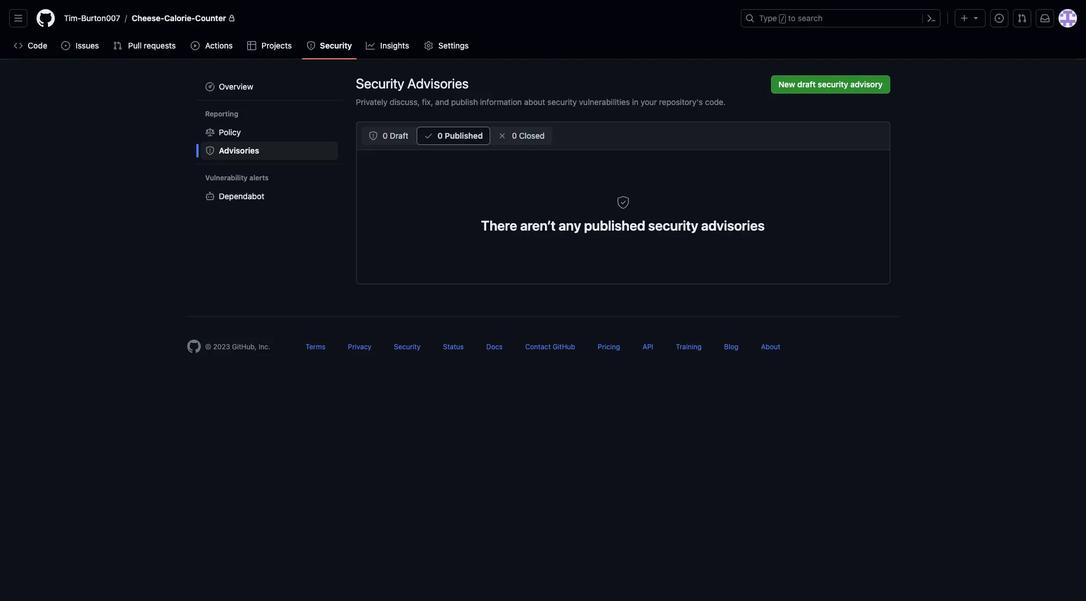 Task type: locate. For each thing, give the bounding box(es) containing it.
0 vertical spatial homepage image
[[37, 9, 55, 27]]

dependabot
[[219, 191, 264, 201]]

0 horizontal spatial security link
[[302, 37, 357, 54]]

draft
[[390, 131, 409, 140]]

pricing
[[598, 343, 620, 351]]

security
[[320, 41, 352, 50], [356, 75, 405, 91], [394, 343, 421, 351]]

1 vertical spatial git pull request image
[[113, 41, 122, 50]]

0 right check image
[[438, 131, 443, 140]]

triangle down image
[[972, 13, 981, 22]]

burton007
[[81, 13, 120, 23]]

security left status
[[394, 343, 421, 351]]

2 horizontal spatial security
[[818, 79, 849, 89]]

code image
[[14, 41, 23, 50]]

git pull request image inside pull requests link
[[113, 41, 122, 50]]

0 horizontal spatial 0
[[383, 131, 388, 140]]

check image
[[424, 131, 433, 140]]

overview link
[[201, 78, 338, 96]]

any
[[559, 218, 581, 234]]

0 vertical spatial git pull request image
[[1018, 14, 1027, 23]]

1 horizontal spatial 0
[[438, 131, 443, 140]]

/ left to
[[781, 15, 785, 23]]

privacy
[[348, 343, 372, 351]]

privacy link
[[348, 343, 372, 351]]

policy
[[219, 127, 241, 137]]

1 vertical spatial advisories
[[219, 146, 259, 155]]

0 horizontal spatial /
[[125, 13, 127, 23]]

new draft security advisory link
[[772, 75, 891, 94]]

1 vertical spatial shield image
[[205, 146, 214, 155]]

advisories up and
[[408, 75, 469, 91]]

privately
[[356, 97, 388, 107]]

0 horizontal spatial git pull request image
[[113, 41, 122, 50]]

2 horizontal spatial 0
[[512, 131, 517, 140]]

/ left cheese-
[[125, 13, 127, 23]]

projects
[[262, 41, 292, 50]]

0 horizontal spatial security
[[548, 97, 577, 107]]

0 horizontal spatial homepage image
[[37, 9, 55, 27]]

new draft security advisory
[[779, 79, 883, 89]]

vulnerability alerts
[[205, 174, 269, 182]]

/ inside type / to search
[[781, 15, 785, 23]]

repository's
[[659, 97, 703, 107]]

cheese-calorie-counter
[[132, 13, 226, 23]]

docs link
[[487, 343, 503, 351]]

1 horizontal spatial advisories
[[408, 75, 469, 91]]

0 right x "image"
[[512, 131, 517, 140]]

1 horizontal spatial security link
[[394, 343, 421, 351]]

security link left graph image
[[302, 37, 357, 54]]

contact github link
[[525, 343, 576, 351]]

security left graph image
[[320, 41, 352, 50]]

3 0 from the left
[[512, 131, 517, 140]]

0 draft
[[383, 131, 409, 140]]

shield image
[[306, 41, 316, 50], [205, 146, 214, 155]]

published
[[584, 218, 646, 234]]

1 horizontal spatial security
[[649, 218, 699, 234]]

0 for 0 draft
[[383, 131, 388, 140]]

inc.
[[259, 343, 270, 351]]

1 vertical spatial list
[[196, 73, 342, 210]]

2 0 from the left
[[438, 131, 443, 140]]

security link left status
[[394, 343, 421, 351]]

1 0 from the left
[[383, 131, 388, 140]]

list
[[59, 9, 734, 27], [196, 73, 342, 210]]

law image
[[205, 128, 214, 137]]

issues
[[76, 41, 99, 50]]

tim-burton007 /
[[64, 13, 127, 23]]

0 vertical spatial shield image
[[306, 41, 316, 50]]

0 vertical spatial security
[[818, 79, 849, 89]]

security advisories privately discuss, fix, and publish information about security vulnerabilities in your repository's code.
[[356, 75, 726, 107]]

api
[[643, 343, 654, 351]]

terms
[[306, 343, 326, 351]]

0 right shield image
[[383, 131, 388, 140]]

homepage image left tim-
[[37, 9, 55, 27]]

2 vertical spatial security
[[394, 343, 421, 351]]

settings link
[[419, 37, 474, 54]]

0 horizontal spatial shield image
[[205, 146, 214, 155]]

/
[[125, 13, 127, 23], [781, 15, 785, 23]]

git pull request image
[[1018, 14, 1027, 23], [113, 41, 122, 50]]

0 horizontal spatial advisories
[[219, 146, 259, 155]]

git pull request image left pull
[[113, 41, 122, 50]]

homepage image left ©
[[187, 340, 201, 353]]

lock image
[[229, 15, 235, 22]]

notifications image
[[1041, 14, 1050, 23]]

actions
[[205, 41, 233, 50]]

shield image down law icon
[[205, 146, 214, 155]]

x image
[[498, 131, 507, 140]]

security up privately
[[356, 75, 405, 91]]

contact
[[525, 343, 551, 351]]

0 inside "link"
[[438, 131, 443, 140]]

type / to search
[[759, 13, 823, 23]]

vulnerabilities
[[579, 97, 630, 107]]

0 vertical spatial advisories
[[408, 75, 469, 91]]

homepage image
[[37, 9, 55, 27], [187, 340, 201, 353]]

1 vertical spatial security
[[356, 75, 405, 91]]

1 horizontal spatial shield image
[[306, 41, 316, 50]]

status link
[[443, 343, 464, 351]]

advisories
[[408, 75, 469, 91], [219, 146, 259, 155]]

blog
[[725, 343, 739, 351]]

1 horizontal spatial /
[[781, 15, 785, 23]]

plus image
[[960, 14, 970, 23]]

security link
[[302, 37, 357, 54], [394, 343, 421, 351]]

1 vertical spatial homepage image
[[187, 340, 201, 353]]

issues link
[[57, 37, 104, 54]]

shield image right projects
[[306, 41, 316, 50]]

to
[[789, 13, 796, 23]]

0
[[383, 131, 388, 140], [438, 131, 443, 140], [512, 131, 517, 140]]

projects link
[[243, 37, 297, 54]]

type
[[759, 13, 777, 23]]

advisories
[[702, 218, 765, 234]]

1 vertical spatial security
[[548, 97, 577, 107]]

gear image
[[424, 41, 433, 50]]

advisories down policy in the top of the page
[[219, 146, 259, 155]]

security
[[818, 79, 849, 89], [548, 97, 577, 107], [649, 218, 699, 234]]

0 vertical spatial list
[[59, 9, 734, 27]]

reporting element
[[201, 123, 338, 160]]

git pull request image for issue opened image
[[113, 41, 122, 50]]

1 horizontal spatial git pull request image
[[1018, 14, 1027, 23]]

git pull request image right issue opened icon
[[1018, 14, 1027, 23]]

search
[[798, 13, 823, 23]]

advisories inside security advisories privately discuss, fix, and publish information about security vulnerabilities in your repository's code.
[[408, 75, 469, 91]]

dependabot link
[[201, 187, 338, 206]]



Task type: vqa. For each thing, say whether or not it's contained in the screenshot.
rightmost for-
no



Task type: describe. For each thing, give the bounding box(es) containing it.
fix,
[[422, 97, 433, 107]]

there aren't any published security advisories
[[481, 218, 765, 234]]

dependabot image
[[205, 192, 214, 201]]

calorie-
[[164, 13, 195, 23]]

0 closed link
[[493, 130, 550, 142]]

status
[[443, 343, 464, 351]]

about
[[524, 97, 546, 107]]

in
[[632, 97, 639, 107]]

shield image inside advisories link
[[205, 146, 214, 155]]

insights link
[[361, 37, 415, 54]]

insights
[[381, 41, 409, 50]]

play image
[[191, 41, 200, 50]]

git pull request image for issue opened icon
[[1018, 14, 1027, 23]]

list containing tim-burton007
[[59, 9, 734, 27]]

issue opened image
[[995, 14, 1004, 23]]

discuss,
[[390, 97, 420, 107]]

contact github
[[525, 343, 576, 351]]

pull requests link
[[109, 37, 182, 54]]

aren't
[[520, 218, 556, 234]]

and
[[435, 97, 449, 107]]

requests
[[144, 41, 176, 50]]

new
[[779, 79, 796, 89]]

pull requests
[[128, 41, 176, 50]]

training link
[[676, 343, 702, 351]]

0 draft link
[[364, 130, 414, 142]]

0 vertical spatial security
[[320, 41, 352, 50]]

about
[[761, 343, 781, 351]]

information
[[480, 97, 522, 107]]

0 for 0 closed
[[512, 131, 517, 140]]

graph image
[[366, 41, 375, 50]]

blog link
[[725, 343, 739, 351]]

security inside security advisories privately discuss, fix, and publish information about security vulnerabilities in your repository's code.
[[356, 75, 405, 91]]

reporting
[[205, 110, 238, 118]]

api link
[[643, 343, 654, 351]]

vulnerability
[[205, 174, 248, 182]]

advisories link
[[201, 142, 338, 160]]

your
[[641, 97, 657, 107]]

0 for 0 published
[[438, 131, 443, 140]]

shield image
[[369, 131, 378, 140]]

code link
[[9, 37, 52, 54]]

docs
[[487, 343, 503, 351]]

closed
[[519, 131, 545, 140]]

there
[[481, 218, 517, 234]]

security inside new draft security advisory link
[[818, 79, 849, 89]]

1 horizontal spatial homepage image
[[187, 340, 201, 353]]

cheese-calorie-counter link
[[127, 9, 240, 27]]

overview
[[219, 82, 253, 91]]

0 published
[[438, 131, 483, 140]]

cheese-
[[132, 13, 164, 23]]

training
[[676, 343, 702, 351]]

advisories inside reporting element
[[219, 146, 259, 155]]

publish
[[451, 97, 478, 107]]

draft
[[798, 79, 816, 89]]

tim-
[[64, 13, 81, 23]]

command palette image
[[927, 14, 937, 23]]

2 vertical spatial security
[[649, 218, 699, 234]]

policy link
[[201, 123, 338, 142]]

meter image
[[205, 82, 214, 91]]

github,
[[232, 343, 257, 351]]

issue opened image
[[61, 41, 70, 50]]

©
[[205, 343, 211, 351]]

© 2023 github, inc.
[[205, 343, 270, 351]]

/ inside tim-burton007 /
[[125, 13, 127, 23]]

settings
[[439, 41, 469, 50]]

counter
[[195, 13, 226, 23]]

pricing link
[[598, 343, 620, 351]]

1 vertical spatial security link
[[394, 343, 421, 351]]

tim-burton007 link
[[59, 9, 125, 27]]

0 vertical spatial security link
[[302, 37, 357, 54]]

list containing overview
[[196, 73, 342, 210]]

0 published link
[[420, 130, 488, 142]]

security inside security advisories privately discuss, fix, and publish information about security vulnerabilities in your repository's code.
[[548, 97, 577, 107]]

alerts
[[250, 174, 269, 182]]

sort advisories list
[[361, 127, 553, 145]]

github
[[553, 343, 576, 351]]

shield check image
[[616, 196, 630, 210]]

terms link
[[306, 343, 326, 351]]

2023
[[213, 343, 230, 351]]

0 closed
[[512, 131, 545, 140]]

published
[[445, 131, 483, 140]]

about link
[[761, 343, 781, 351]]

table image
[[247, 41, 256, 50]]

pull
[[128, 41, 142, 50]]

actions link
[[186, 37, 238, 54]]

code.
[[705, 97, 726, 107]]

code
[[28, 41, 47, 50]]

advisory
[[851, 79, 883, 89]]

shield image inside security link
[[306, 41, 316, 50]]



